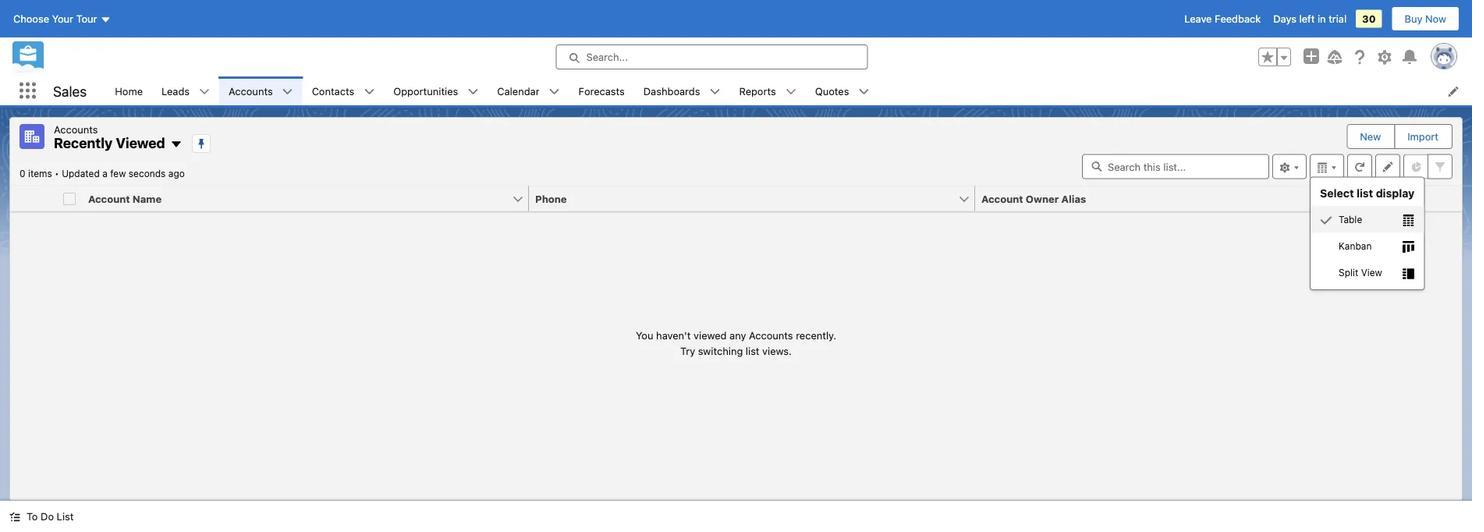 Task type: locate. For each thing, give the bounding box(es) containing it.
text default image
[[282, 86, 293, 97], [364, 86, 375, 97], [468, 86, 479, 97], [710, 86, 721, 97], [786, 86, 797, 97], [1403, 268, 1415, 280], [9, 512, 20, 523]]

accounts link
[[219, 76, 282, 105]]

1 vertical spatial list
[[746, 345, 760, 356]]

tour
[[76, 13, 97, 25]]

group
[[1259, 48, 1292, 66]]

dashboards
[[644, 85, 700, 97]]

kanban
[[1339, 241, 1372, 252]]

home
[[115, 85, 143, 97]]

2 account from the left
[[982, 193, 1024, 204]]

recently viewed status
[[20, 168, 62, 179]]

1 horizontal spatial list
[[1357, 187, 1374, 200]]

updated
[[62, 168, 100, 179]]

account name button
[[82, 186, 512, 211]]

0 horizontal spatial account
[[88, 193, 130, 204]]

reports list item
[[730, 76, 806, 105]]

text default image inside opportunities list item
[[468, 86, 479, 97]]

text default image left the 'contacts'
[[282, 86, 293, 97]]

0 vertical spatial accounts
[[229, 85, 273, 97]]

accounts
[[229, 85, 273, 97], [54, 123, 98, 135], [749, 330, 793, 341]]

reports
[[739, 85, 776, 97]]

kanban link
[[1311, 233, 1425, 260]]

import button
[[1396, 125, 1452, 148]]

account left "owner"
[[982, 193, 1024, 204]]

1 horizontal spatial accounts
[[229, 85, 273, 97]]

accounts right leads list item
[[229, 85, 273, 97]]

0 horizontal spatial accounts
[[54, 123, 98, 135]]

account owner alias
[[982, 193, 1087, 204]]

leads link
[[152, 76, 199, 105]]

account down the a
[[88, 193, 130, 204]]

table
[[1339, 214, 1363, 225]]

table link
[[1311, 206, 1425, 233]]

text default image right leads
[[199, 86, 210, 97]]

list
[[1357, 187, 1374, 200], [746, 345, 760, 356]]

choose
[[13, 13, 49, 25]]

text default image left calendar link
[[468, 86, 479, 97]]

text default image right reports
[[786, 86, 797, 97]]

text default image inside split view link
[[1403, 268, 1415, 280]]

dashboards list item
[[634, 76, 730, 105]]

account
[[88, 193, 130, 204], [982, 193, 1024, 204]]

accounts list item
[[219, 76, 303, 105]]

1 account from the left
[[88, 193, 130, 204]]

ago
[[168, 168, 185, 179]]

import
[[1408, 131, 1439, 142]]

to do list
[[27, 511, 74, 523]]

you
[[636, 330, 654, 341]]

accounts up views.
[[749, 330, 793, 341]]

text default image up split view link
[[1403, 241, 1415, 253]]

0 vertical spatial list
[[1357, 187, 1374, 200]]

you haven't viewed any accounts recently. try switching list views.
[[636, 330, 837, 356]]

select list display
[[1321, 187, 1415, 200]]

trial
[[1329, 13, 1347, 25]]

list up 'table' link
[[1357, 187, 1374, 200]]

2 horizontal spatial accounts
[[749, 330, 793, 341]]

select list display menu
[[1311, 181, 1425, 286]]

list down the any
[[746, 345, 760, 356]]

list
[[106, 76, 1473, 105]]

text default image right calendar
[[549, 86, 560, 97]]

switching
[[698, 345, 743, 356]]

opportunities
[[394, 85, 458, 97]]

now
[[1426, 13, 1447, 25]]

0 horizontal spatial list
[[746, 345, 760, 356]]

days left in trial
[[1274, 13, 1347, 25]]

buy now button
[[1392, 6, 1460, 31]]

recently
[[54, 135, 113, 151]]

recently.
[[796, 330, 837, 341]]

sales
[[53, 83, 87, 99]]

accounts down sales
[[54, 123, 98, 135]]

text default image inside reports list item
[[786, 86, 797, 97]]

item number image
[[10, 186, 57, 211]]

to do list button
[[0, 501, 83, 532]]

Search Recently Viewed list view. search field
[[1082, 154, 1270, 179]]

2 vertical spatial accounts
[[749, 330, 793, 341]]

phone button
[[529, 186, 958, 211]]

text default image for opportunities
[[468, 86, 479, 97]]

any
[[730, 330, 746, 341]]

haven't
[[656, 330, 691, 341]]

account name
[[88, 193, 162, 204]]

status
[[636, 328, 837, 358]]

text default image
[[199, 86, 210, 97], [549, 86, 560, 97], [859, 86, 870, 97], [170, 138, 182, 151], [1321, 214, 1333, 227], [1403, 214, 1415, 227], [1403, 241, 1415, 253]]

text default image for reports
[[786, 86, 797, 97]]

cell
[[57, 186, 82, 212]]

text default image right the view
[[1403, 268, 1415, 280]]

text default image inside kanban link
[[1403, 241, 1415, 253]]

choose your tour button
[[12, 6, 112, 31]]

leads
[[162, 85, 190, 97]]

text default image inside dashboards list item
[[710, 86, 721, 97]]

calendar
[[497, 85, 540, 97]]

text default image right the 'contacts'
[[364, 86, 375, 97]]

few
[[110, 168, 126, 179]]

views.
[[763, 345, 792, 356]]

text default image left to
[[9, 512, 20, 523]]

days
[[1274, 13, 1297, 25]]

quotes link
[[806, 76, 859, 105]]

None search field
[[1082, 154, 1270, 179]]

1 horizontal spatial account
[[982, 193, 1024, 204]]

view
[[1362, 267, 1383, 278]]

text default image inside contacts list item
[[364, 86, 375, 97]]

account name element
[[82, 186, 539, 212]]

•
[[55, 168, 59, 179]]

text default image right quotes
[[859, 86, 870, 97]]

text default image inside accounts list item
[[282, 86, 293, 97]]

name
[[133, 193, 162, 204]]

text default image for accounts
[[282, 86, 293, 97]]

accounts image
[[20, 124, 44, 149]]

text default image down the search... button
[[710, 86, 721, 97]]

action image
[[1422, 186, 1463, 211]]

0
[[20, 168, 25, 179]]

text default image left table
[[1321, 214, 1333, 227]]

seconds
[[129, 168, 166, 179]]

to
[[27, 511, 38, 523]]

account inside "element"
[[88, 193, 130, 204]]

1 vertical spatial accounts
[[54, 123, 98, 135]]

contacts list item
[[303, 76, 384, 105]]



Task type: describe. For each thing, give the bounding box(es) containing it.
30
[[1363, 13, 1376, 25]]

calendar link
[[488, 76, 549, 105]]

action element
[[1422, 186, 1463, 212]]

contacts
[[312, 85, 355, 97]]

list
[[57, 511, 74, 523]]

recently viewed
[[54, 135, 165, 151]]

text default image down display
[[1403, 214, 1415, 227]]

viewed
[[116, 135, 165, 151]]

buy now
[[1405, 13, 1447, 25]]

recently viewed|accounts|list view element
[[9, 117, 1463, 501]]

status containing you haven't viewed any accounts recently.
[[636, 328, 837, 358]]

phone
[[535, 193, 567, 204]]

text default image up ago
[[170, 138, 182, 151]]

alias
[[1062, 193, 1087, 204]]

viewed
[[694, 330, 727, 341]]

new button
[[1348, 125, 1394, 148]]

items
[[28, 168, 52, 179]]

feedback
[[1215, 13, 1261, 25]]

in
[[1318, 13, 1326, 25]]

contacts link
[[303, 76, 364, 105]]

split
[[1339, 267, 1359, 278]]

0 items • updated a few seconds ago
[[20, 168, 185, 179]]

item number element
[[10, 186, 57, 212]]

opportunities list item
[[384, 76, 488, 105]]

text default image inside leads list item
[[199, 86, 210, 97]]

forecasts link
[[569, 76, 634, 105]]

leads list item
[[152, 76, 219, 105]]

accounts inside you haven't viewed any accounts recently. try switching list views.
[[749, 330, 793, 341]]

display
[[1376, 187, 1415, 200]]

try
[[681, 345, 696, 356]]

opportunities link
[[384, 76, 468, 105]]

text default image inside to do list button
[[9, 512, 20, 523]]

leave
[[1185, 13, 1212, 25]]

text default image inside quotes list item
[[859, 86, 870, 97]]

phone element
[[529, 186, 985, 212]]

search...
[[587, 51, 628, 63]]

account for account name
[[88, 193, 130, 204]]

cell inside recently viewed|accounts|list view element
[[57, 186, 82, 212]]

left
[[1300, 13, 1315, 25]]

new
[[1361, 131, 1382, 142]]

list inside menu
[[1357, 187, 1374, 200]]

home link
[[106, 76, 152, 105]]

split view link
[[1311, 260, 1425, 286]]

text default image for contacts
[[364, 86, 375, 97]]

quotes list item
[[806, 76, 879, 105]]

owner
[[1026, 193, 1059, 204]]

list containing home
[[106, 76, 1473, 105]]

dashboards link
[[634, 76, 710, 105]]

forecasts
[[579, 85, 625, 97]]

search... button
[[556, 44, 868, 69]]

reports link
[[730, 76, 786, 105]]

account owner alias element
[[976, 186, 1431, 212]]

split view
[[1339, 267, 1383, 278]]

a
[[102, 168, 108, 179]]

select
[[1321, 187, 1355, 200]]

your
[[52, 13, 73, 25]]

account for account owner alias
[[982, 193, 1024, 204]]

do
[[41, 511, 54, 523]]

choose your tour
[[13, 13, 97, 25]]

quotes
[[815, 85, 849, 97]]

account owner alias button
[[976, 186, 1405, 211]]

accounts inside list item
[[229, 85, 273, 97]]

calendar list item
[[488, 76, 569, 105]]

leave feedback link
[[1185, 13, 1261, 25]]

text default image inside calendar list item
[[549, 86, 560, 97]]

leave feedback
[[1185, 13, 1261, 25]]

text default image for dashboards
[[710, 86, 721, 97]]

list inside you haven't viewed any accounts recently. try switching list views.
[[746, 345, 760, 356]]

buy
[[1405, 13, 1423, 25]]



Task type: vqa. For each thing, say whether or not it's contained in the screenshot.
Syncing
no



